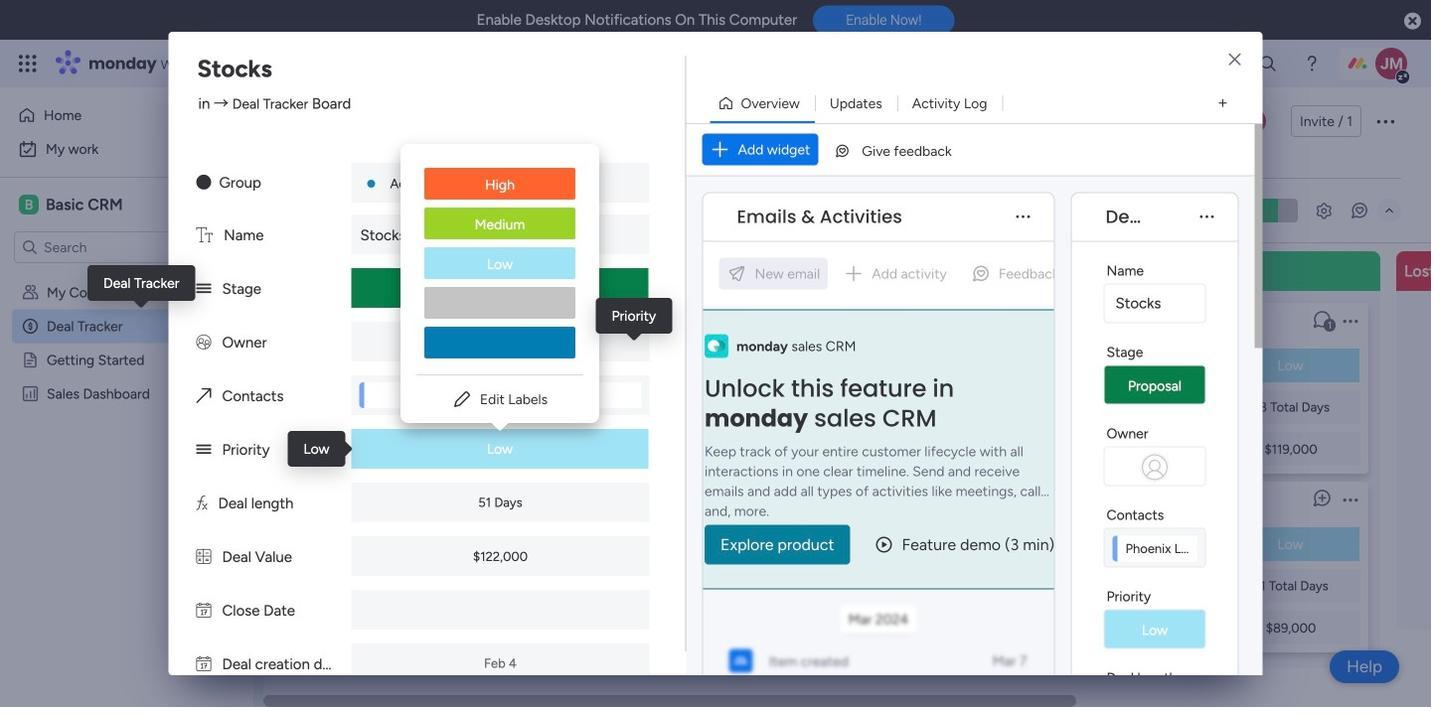 Task type: locate. For each thing, give the bounding box(es) containing it.
row group
[[295, 251, 1431, 696]]

dapulse numbers column image
[[196, 549, 211, 567]]

list box
[[401, 152, 599, 375], [0, 272, 253, 679], [860, 295, 1094, 653], [1134, 295, 1369, 653]]

dapulse text column image
[[196, 227, 213, 245]]

0 horizontal spatial v2 status outline image
[[868, 537, 881, 553]]

v2 sun image
[[196, 174, 211, 192]]

0 horizontal spatial v2 function small outline image
[[868, 400, 881, 415]]

help image
[[1302, 54, 1322, 74]]

tab list
[[301, 145, 1401, 178]]

more dots image
[[1016, 210, 1030, 224]]

1 vertical spatial v2 status outline image
[[1142, 537, 1155, 553]]

v2 small numbers digit column outline image
[[319, 441, 332, 457], [593, 441, 606, 457], [868, 441, 881, 457], [868, 620, 881, 636]]

v2 function small outline image for the right v2 status outline image
[[1142, 400, 1155, 415]]

more dots image
[[1200, 210, 1214, 224]]

public dashboard image
[[21, 385, 40, 404]]

angle down image
[[385, 203, 395, 218]]

None field
[[732, 204, 907, 230], [1101, 204, 1150, 230], [732, 204, 907, 230], [1101, 204, 1150, 230]]

1 vertical spatial v2 small numbers digit column outline image
[[1142, 620, 1155, 636]]

close image
[[1229, 53, 1241, 67]]

1 horizontal spatial v2 status outline image
[[1142, 358, 1155, 374]]

Search field
[[443, 197, 502, 225]]

0 horizontal spatial v2 status outline image
[[593, 358, 606, 374]]

v2 function small outline image
[[319, 400, 332, 415], [593, 400, 606, 415], [868, 578, 881, 594], [1142, 578, 1155, 594]]

v2 function small outline image
[[868, 400, 881, 415], [1142, 400, 1155, 415]]

v2 small numbers digit column outline image
[[1142, 441, 1155, 457], [1142, 620, 1155, 636]]

dialog
[[0, 0, 1431, 708]]

2 v2 function small outline image from the left
[[1142, 400, 1155, 415]]

v2 status outline image
[[1142, 358, 1155, 374], [868, 537, 881, 553]]

v2 multiple person column image
[[196, 334, 211, 352]]

v2 function small outline image for v2 status outline icon to the bottom
[[868, 400, 881, 415]]

1 v2 function small outline image from the left
[[868, 400, 881, 415]]

0 vertical spatial v2 small numbers digit column outline image
[[1142, 441, 1155, 457]]

1 v2 small numbers digit column outline image from the top
[[1142, 441, 1155, 457]]

option
[[12, 99, 212, 131], [12, 133, 242, 165], [424, 168, 576, 202], [424, 208, 576, 242], [424, 247, 576, 281], [0, 275, 253, 279], [424, 287, 576, 319], [424, 327, 576, 359]]

1 horizontal spatial v2 function small outline image
[[1142, 400, 1155, 415]]

v2 status outline image
[[593, 358, 606, 374], [1142, 537, 1155, 553]]

v2 search image
[[428, 200, 443, 222]]

v2 status image
[[196, 280, 211, 298]]

new deal image
[[802, 261, 822, 281]]

tab
[[521, 145, 553, 177]]



Task type: vqa. For each thing, say whether or not it's contained in the screenshot.
Search everything image
yes



Task type: describe. For each thing, give the bounding box(es) containing it.
jeremy miller image
[[1376, 48, 1407, 80]]

v2 function image
[[196, 495, 207, 513]]

dapulse date column image
[[196, 656, 211, 674]]

edit labels image
[[452, 390, 472, 410]]

add view image
[[1219, 96, 1227, 111]]

v2 status image
[[196, 441, 211, 459]]

dapulse date column image
[[196, 602, 211, 620]]

v2 board relation small image
[[196, 388, 211, 406]]

public board image
[[21, 351, 40, 370]]

add view image
[[533, 154, 541, 168]]

1 vertical spatial v2 status outline image
[[868, 537, 881, 553]]

2 v2 small numbers digit column outline image from the top
[[1142, 620, 1155, 636]]

jeremy miller image
[[1240, 108, 1266, 134]]

0 vertical spatial v2 status outline image
[[593, 358, 606, 374]]

select product image
[[18, 54, 38, 74]]

workspace image
[[19, 194, 39, 216]]

1 horizontal spatial v2 status outline image
[[1142, 537, 1155, 553]]

collapse image
[[1382, 203, 1398, 219]]

monday marketplace image
[[1210, 54, 1230, 74]]

Search in workspace field
[[42, 236, 166, 259]]

0 vertical spatial v2 status outline image
[[1142, 358, 1155, 374]]

arrow down image
[[676, 199, 700, 223]]

workspace selection element
[[19, 193, 126, 217]]

dapulse close image
[[1404, 11, 1421, 32]]

search everything image
[[1258, 54, 1278, 74]]



